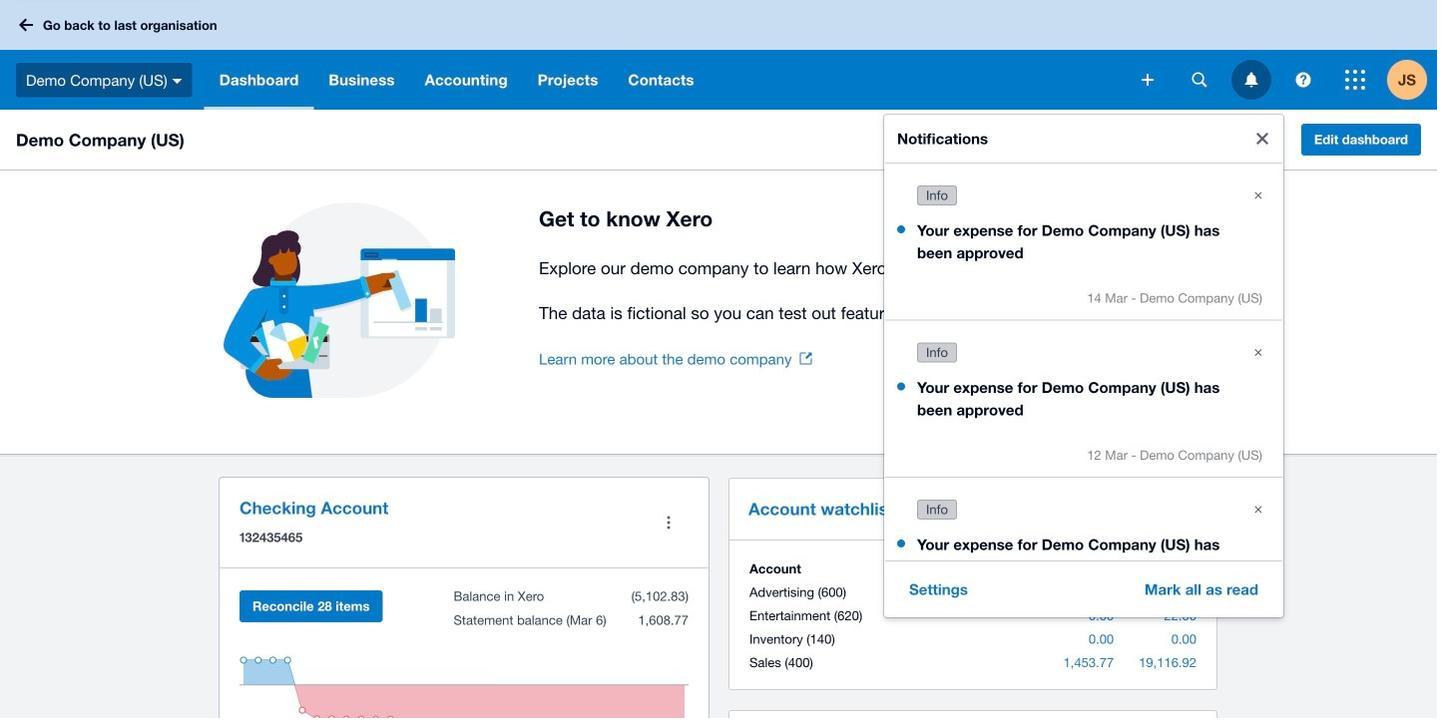 Task type: vqa. For each thing, say whether or not it's contained in the screenshot.
group
yes



Task type: describe. For each thing, give the bounding box(es) containing it.
2 horizontal spatial svg image
[[1296, 72, 1311, 87]]

manage menu toggle image
[[649, 503, 689, 543]]



Task type: locate. For each thing, give the bounding box(es) containing it.
svg image
[[1245, 72, 1258, 87], [1296, 72, 1311, 87], [1142, 74, 1154, 86]]

svg image
[[19, 18, 33, 31], [1345, 70, 1365, 90], [1192, 72, 1207, 87], [172, 79, 182, 84]]

1 horizontal spatial svg image
[[1245, 72, 1258, 87]]

banner
[[0, 0, 1437, 719]]

group
[[884, 115, 1283, 719]]

0 horizontal spatial svg image
[[1142, 74, 1154, 86]]

intro banner body element
[[539, 254, 1234, 327]]



